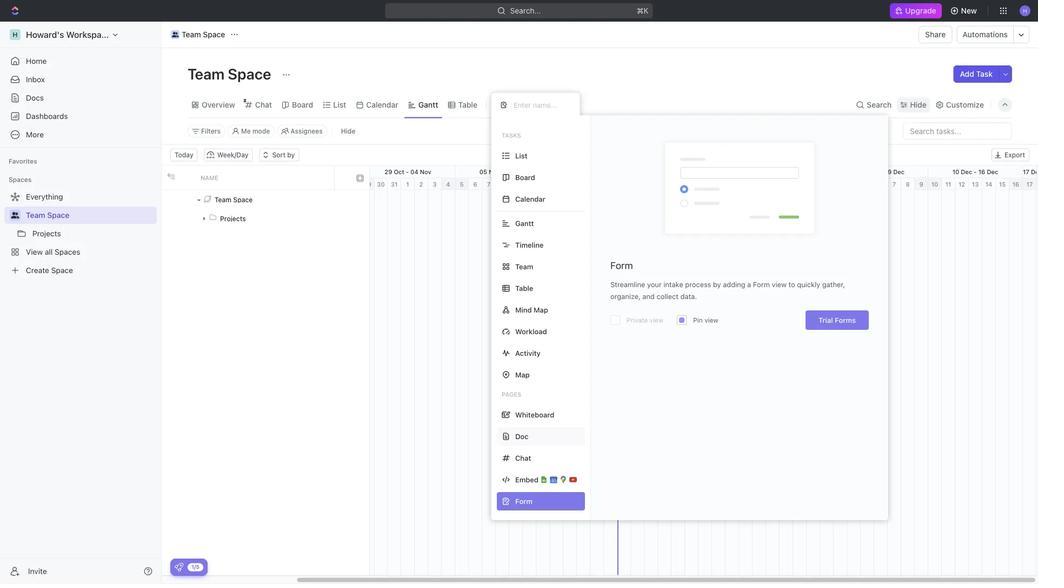Task type: locate. For each thing, give the bounding box(es) containing it.
5 element
[[861, 178, 875, 190]]

2 - from the left
[[502, 168, 505, 175]]

1 7 from the left
[[487, 181, 491, 188]]

invite
[[28, 567, 47, 576]]

team space
[[182, 30, 225, 39], [188, 65, 274, 82], [215, 196, 253, 203], [26, 211, 69, 220]]

user group image
[[172, 32, 179, 37], [11, 212, 19, 218]]

2 17 element from the left
[[1023, 178, 1037, 190]]

29 left the oct
[[385, 168, 392, 175]]

2 1 from the left
[[812, 181, 815, 188]]

0 horizontal spatial 29 element
[[361, 178, 375, 190]]

0 horizontal spatial chat
[[255, 100, 272, 109]]

29 element containing 29
[[361, 178, 375, 190]]

dec for 03 dec - 09 dec
[[894, 168, 905, 175]]

21 element
[[672, 178, 685, 190]]

8 down 05 nov - 11 nov
[[500, 181, 504, 188]]

15 down 12 nov - 18 nov
[[594, 181, 600, 188]]

mind
[[515, 306, 532, 314]]

0 horizontal spatial 10 element
[[523, 178, 536, 190]]

dec down export button
[[987, 168, 999, 175]]

19 nov - 25 nov
[[668, 168, 715, 175]]

1 horizontal spatial team space link
[[168, 28, 228, 41]]

4 dec from the left
[[961, 168, 973, 175]]

team space tree grid
[[162, 166, 369, 575]]

map
[[534, 306, 548, 314], [515, 371, 530, 379]]

17 element down 17 dec - 23 dec element
[[1023, 178, 1037, 190]]

0 horizontal spatial 8
[[500, 181, 504, 188]]

1 horizontal spatial 9
[[920, 181, 924, 188]]

29 left 31
[[364, 181, 372, 188]]

0 vertical spatial 29
[[385, 168, 392, 175]]

13 element down 10 dec - 16 dec element
[[969, 178, 983, 190]]

team space cell
[[194, 190, 335, 209]]

12 element
[[550, 178, 564, 190], [956, 178, 969, 190]]

2 nov from the left
[[489, 168, 500, 175]]

11
[[506, 168, 512, 175], [946, 181, 952, 188]]

31 element
[[388, 178, 401, 190]]

11 element left 13
[[942, 178, 956, 190]]

new
[[961, 6, 977, 15]]

chat down doc
[[515, 454, 531, 462]]

view right pin
[[705, 316, 719, 324]]

14 element down 12 nov - 18 nov
[[577, 178, 591, 190]]

favorites
[[9, 157, 37, 165]]

14 element right 13
[[983, 178, 996, 190]]

chat left board link at the left
[[255, 100, 272, 109]]

list up hide button
[[333, 100, 346, 109]]

09
[[884, 168, 892, 175]]

1 vertical spatial 29
[[364, 181, 372, 188]]

quickly
[[797, 280, 821, 289]]

23 element
[[699, 178, 712, 190]]

automations button
[[957, 27, 1014, 43]]

- left 25
[[690, 168, 693, 175]]

hide right search
[[910, 100, 927, 109]]

16 up 13
[[979, 168, 986, 175]]

- left 04
[[406, 168, 409, 175]]

1 horizontal spatial 16
[[1013, 181, 1020, 188]]

export
[[1005, 151, 1025, 159]]

17 element
[[618, 178, 631, 190], [1023, 178, 1037, 190]]

12 left 18
[[574, 168, 581, 175]]

tasks
[[502, 132, 521, 139]]

1 10 element from the left
[[523, 178, 536, 190]]

1 horizontal spatial 15 element
[[996, 178, 1010, 190]]

0 horizontal spatial 11 element
[[536, 178, 550, 190]]

1 vertical spatial form
[[753, 280, 770, 289]]

1 vertical spatial 16
[[1013, 181, 1020, 188]]

forms
[[835, 316, 856, 324]]

6 element
[[875, 178, 888, 190]]

1 vertical spatial gantt
[[515, 219, 534, 227]]

1 horizontal spatial 17 element
[[1023, 178, 1037, 190]]

0 horizontal spatial 17 element
[[618, 178, 631, 190]]

- left 09
[[880, 168, 882, 175]]

1/5
[[191, 564, 200, 570]]

1 horizontal spatial 10 element
[[929, 178, 942, 190]]

- right 05
[[502, 168, 505, 175]]

view right 'private'
[[650, 316, 664, 324]]

12 left 13
[[959, 181, 965, 188]]

1 horizontal spatial board
[[515, 173, 535, 181]]

0 horizontal spatial calendar
[[366, 100, 398, 109]]

10
[[953, 168, 960, 175], [526, 181, 533, 188], [932, 181, 938, 188]]

1 horizontal spatial 7
[[893, 181, 896, 188]]

1 vertical spatial calendar
[[515, 195, 546, 203]]

1 vertical spatial board
[[515, 173, 535, 181]]

17 element left 19 element on the top of page
[[618, 178, 631, 190]]

map down activity
[[515, 371, 530, 379]]

1 left 2 element
[[812, 181, 815, 188]]

team space inside cell
[[215, 196, 253, 203]]

 image inside column header
[[356, 174, 364, 182]]

search...
[[510, 6, 541, 15]]

1 vertical spatial hide
[[341, 127, 356, 135]]

15 right 13
[[999, 181, 1006, 188]]

1 horizontal spatial 14 element
[[983, 178, 996, 190]]

timeline
[[515, 241, 544, 249]]

hide down list link
[[341, 127, 356, 135]]

trial
[[819, 316, 833, 324]]

4
[[446, 181, 450, 188]]

3 - from the left
[[596, 168, 598, 175]]

2 14 from the left
[[986, 181, 993, 188]]

12 nov - 18 nov element
[[550, 166, 645, 178]]

table up mind
[[515, 284, 533, 292]]

process
[[685, 280, 711, 289]]

30 element left 31
[[375, 178, 388, 190]]

0 vertical spatial list
[[333, 100, 346, 109]]

1 vertical spatial 12
[[959, 181, 965, 188]]

0 vertical spatial form
[[611, 260, 633, 271]]

0 vertical spatial calendar
[[366, 100, 398, 109]]

1 horizontal spatial 15
[[999, 181, 1006, 188]]

30 down 02
[[796, 181, 804, 188]]

0 horizontal spatial 15 element
[[591, 178, 604, 190]]

0 horizontal spatial 30
[[377, 181, 385, 188]]

1 horizontal spatial 29
[[385, 168, 392, 175]]

by
[[713, 280, 721, 289]]

0 horizontal spatial 15
[[594, 181, 600, 188]]

view
[[772, 280, 787, 289], [650, 316, 664, 324], [705, 316, 719, 324]]

team
[[182, 30, 201, 39], [188, 65, 225, 82], [215, 196, 232, 203], [26, 211, 45, 220], [515, 263, 533, 271]]

19
[[668, 168, 675, 175]]

1 12 element from the left
[[550, 178, 564, 190]]

list down tasks
[[515, 152, 528, 160]]

15 element down 12 nov - 18 nov element
[[591, 178, 604, 190]]

03
[[857, 168, 865, 175]]

1 horizontal spatial 13 element
[[969, 178, 983, 190]]

2 14 element from the left
[[983, 178, 996, 190]]

0 horizontal spatial 12
[[574, 168, 581, 175]]

30
[[377, 181, 385, 188], [796, 181, 804, 188]]

dec right 09
[[894, 168, 905, 175]]

pin view
[[693, 316, 719, 324]]

2 dec from the left
[[867, 168, 878, 175]]

1 dec from the left
[[799, 168, 810, 175]]

streamline
[[611, 280, 645, 289]]

0 horizontal spatial 14
[[580, 181, 587, 188]]

13 element
[[564, 178, 577, 190], [969, 178, 983, 190]]

 image
[[167, 172, 175, 180]]

1 horizontal spatial form
[[753, 280, 770, 289]]

0 vertical spatial map
[[534, 306, 548, 314]]

share
[[925, 30, 946, 39]]

dec right '03'
[[867, 168, 878, 175]]

11 element down 05 nov - 11 nov element
[[536, 178, 550, 190]]

5 - from the left
[[785, 168, 788, 175]]

2 horizontal spatial view
[[772, 280, 787, 289]]

1 horizontal spatial table
[[515, 284, 533, 292]]

0 horizontal spatial 9
[[514, 181, 518, 188]]

1 horizontal spatial calendar
[[515, 195, 546, 203]]

gather,
[[822, 280, 845, 289]]

16 element
[[604, 178, 618, 190], [1010, 178, 1023, 190]]

16 left 17
[[1013, 181, 1020, 188]]

2 16 element from the left
[[1010, 178, 1023, 190]]

view button
[[491, 97, 526, 112]]

- up 13
[[974, 168, 977, 175]]

0 vertical spatial hide
[[910, 100, 927, 109]]

1 horizontal spatial view
[[705, 316, 719, 324]]

10 down 05 nov - 11 nov element
[[526, 181, 533, 188]]

0 horizontal spatial gantt
[[418, 100, 438, 109]]

to
[[789, 280, 795, 289]]

0 horizontal spatial 14 element
[[577, 178, 591, 190]]

1 down 29 oct - 04 nov
[[406, 181, 409, 188]]

0 vertical spatial 12
[[574, 168, 581, 175]]

view left to at the top of page
[[772, 280, 787, 289]]

3 column header from the left
[[335, 166, 351, 190]]

0 horizontal spatial 16 element
[[604, 178, 618, 190]]

14 element
[[577, 178, 591, 190], [983, 178, 996, 190]]

pages
[[502, 391, 522, 398]]

2 15 element from the left
[[996, 178, 1010, 190]]

docs link
[[4, 89, 157, 107]]

1 vertical spatial user group image
[[11, 212, 19, 218]]

0 horizontal spatial map
[[515, 371, 530, 379]]

7 right 6
[[487, 181, 491, 188]]

hide
[[910, 100, 927, 109], [341, 127, 356, 135]]

1 horizontal spatial chat
[[515, 454, 531, 462]]

0 horizontal spatial 29
[[364, 181, 372, 188]]

15 element
[[591, 178, 604, 190], [996, 178, 1010, 190]]

1 horizontal spatial 11
[[946, 181, 952, 188]]

 image
[[356, 174, 364, 182]]

board up assignees button
[[292, 100, 313, 109]]

team space - 0.00% row
[[162, 190, 369, 209]]

22 element
[[685, 178, 699, 190]]

table
[[458, 100, 478, 109], [515, 284, 533, 292]]

gantt up timeline
[[515, 219, 534, 227]]

board right 05
[[515, 173, 535, 181]]

16 element down 18
[[604, 178, 618, 190]]

12 element down 12 nov - 18 nov element
[[550, 178, 564, 190]]

8 nov from the left
[[772, 168, 783, 175]]

form up 'streamline'
[[611, 260, 633, 271]]

3 dec from the left
[[894, 168, 905, 175]]

02
[[789, 168, 797, 175]]

onboarding checklist button image
[[175, 563, 183, 572]]

1 horizontal spatial 29 element
[[780, 178, 793, 190]]

inbox link
[[4, 71, 157, 88]]

trial forms
[[819, 316, 856, 324]]

a
[[747, 280, 751, 289]]

11 left 13
[[946, 181, 952, 188]]

7 nov from the left
[[704, 168, 715, 175]]

dec up 13
[[961, 168, 973, 175]]

7
[[487, 181, 491, 188], [893, 181, 896, 188]]

streamline your intake process by adding a form view to quickly gather, organize, and collect data.
[[611, 280, 845, 300]]

12 element left 13
[[956, 178, 969, 190]]

1 vertical spatial map
[[515, 371, 530, 379]]

1 horizontal spatial 12 element
[[956, 178, 969, 190]]

6 - from the left
[[880, 168, 882, 175]]

gantt
[[418, 100, 438, 109], [515, 219, 534, 227]]

assignees
[[291, 127, 323, 135]]

space
[[203, 30, 225, 39], [228, 65, 271, 82], [233, 196, 253, 203], [47, 211, 69, 220]]

03 dec - 09 dec element
[[834, 166, 929, 178]]

1 vertical spatial team space link
[[26, 207, 155, 224]]

29 for 29 oct - 04 nov
[[385, 168, 392, 175]]

dec right 02
[[799, 168, 810, 175]]

0 horizontal spatial team space link
[[26, 207, 155, 224]]

1 vertical spatial list
[[515, 152, 528, 160]]

calendar down 05 nov - 11 nov element
[[515, 195, 546, 203]]

29 oct - 04 nov element
[[361, 166, 455, 178]]

dec
[[799, 168, 810, 175], [867, 168, 878, 175], [894, 168, 905, 175], [961, 168, 973, 175], [987, 168, 999, 175]]

your
[[647, 280, 662, 289]]

29 element down 26 nov - 02 dec element
[[780, 178, 793, 190]]

29 for 29
[[364, 181, 372, 188]]

table link
[[456, 97, 478, 112]]

9 down 05 nov - 11 nov element
[[514, 181, 518, 188]]

1 horizontal spatial gantt
[[515, 219, 534, 227]]

1 column header from the left
[[162, 166, 178, 190]]

0 horizontal spatial 11
[[506, 168, 512, 175]]

1 horizontal spatial 8
[[906, 181, 910, 188]]

8 right the 6 element at the right of page
[[906, 181, 910, 188]]

04
[[411, 168, 418, 175]]

team inside 'team space' cell
[[215, 196, 232, 203]]

form right a
[[753, 280, 770, 289]]

0 vertical spatial user group image
[[172, 32, 179, 37]]

2 30 from the left
[[796, 181, 804, 188]]

view for private view
[[650, 316, 664, 324]]

calendar right list link
[[366, 100, 398, 109]]

12 for 12
[[959, 181, 965, 188]]

10 element down 05 nov - 11 nov element
[[523, 178, 536, 190]]

10 element left 13
[[929, 178, 942, 190]]

9
[[514, 181, 518, 188], [920, 181, 924, 188]]

30 element down 02
[[793, 178, 807, 190]]

1 horizontal spatial 1
[[812, 181, 815, 188]]

2 8 from the left
[[906, 181, 910, 188]]

11 element containing 11
[[942, 178, 956, 190]]

18
[[600, 168, 607, 175]]

1 horizontal spatial hide
[[910, 100, 927, 109]]

30 element
[[375, 178, 388, 190], [793, 178, 807, 190]]

0 horizontal spatial 7
[[487, 181, 491, 188]]

4 element
[[847, 178, 861, 190]]

team inside team space tree
[[26, 211, 45, 220]]

space inside cell
[[233, 196, 253, 203]]

13 element containing 13
[[969, 178, 983, 190]]

26 nov - 02 dec element
[[739, 166, 834, 178]]

20 element
[[658, 178, 672, 190]]

9 right the 6 element at the right of page
[[920, 181, 924, 188]]

1 9 from the left
[[514, 181, 518, 188]]

2 13 element from the left
[[969, 178, 983, 190]]

11 element
[[536, 178, 550, 190], [942, 178, 956, 190]]

gantt left table "link"
[[418, 100, 438, 109]]

form
[[611, 260, 633, 271], [753, 280, 770, 289]]

1 horizontal spatial list
[[515, 152, 528, 160]]

16 element left 17
[[1010, 178, 1023, 190]]

space inside tree
[[47, 211, 69, 220]]

0 vertical spatial chat
[[255, 100, 272, 109]]

1 horizontal spatial 30
[[796, 181, 804, 188]]

overview
[[202, 100, 235, 109]]

18 element
[[631, 178, 645, 190]]

1 horizontal spatial 12
[[959, 181, 965, 188]]

- left 02
[[785, 168, 788, 175]]

0 horizontal spatial view
[[650, 316, 664, 324]]

- left 18
[[596, 168, 598, 175]]

0 vertical spatial table
[[458, 100, 478, 109]]

14 right 13
[[986, 181, 993, 188]]

task
[[977, 69, 993, 78]]

new button
[[946, 2, 984, 19]]

map right mind
[[534, 306, 548, 314]]

11 right 05
[[506, 168, 512, 175]]

2 7 from the left
[[893, 181, 896, 188]]

0 vertical spatial 16
[[979, 168, 986, 175]]

7 - from the left
[[974, 168, 977, 175]]

column header
[[162, 166, 178, 190], [178, 166, 194, 190], [335, 166, 351, 190], [351, 166, 369, 190]]

4 nov from the left
[[583, 168, 594, 175]]

2 11 element from the left
[[942, 178, 956, 190]]

0 vertical spatial gantt
[[418, 100, 438, 109]]

1 horizontal spatial 11 element
[[942, 178, 956, 190]]

chat
[[255, 100, 272, 109], [515, 454, 531, 462]]

table right gantt link
[[458, 100, 478, 109]]

1 29 element from the left
[[361, 178, 375, 190]]

0 horizontal spatial hide
[[341, 127, 356, 135]]

organize,
[[611, 292, 641, 300]]

home link
[[4, 52, 157, 70]]

0 horizontal spatial 1
[[406, 181, 409, 188]]

30 left 31
[[377, 181, 385, 188]]

dec for 26 nov - 02 dec
[[799, 168, 810, 175]]

10 down search tasks... text field
[[953, 168, 960, 175]]

26 nov - 02 dec
[[763, 168, 810, 175]]

15 element left 17
[[996, 178, 1010, 190]]

10 element
[[523, 178, 536, 190], [929, 178, 942, 190]]

29 element
[[361, 178, 375, 190], [780, 178, 793, 190]]

29 oct - 04 nov
[[385, 168, 431, 175]]

0 vertical spatial board
[[292, 100, 313, 109]]

4 - from the left
[[690, 168, 693, 175]]

view
[[505, 100, 522, 109]]

1 horizontal spatial 16 element
[[1010, 178, 1023, 190]]

1 vertical spatial table
[[515, 284, 533, 292]]

7 right the 6 element at the right of page
[[893, 181, 896, 188]]

1 horizontal spatial 30 element
[[793, 178, 807, 190]]

6
[[473, 181, 477, 188]]

0 horizontal spatial 30 element
[[375, 178, 388, 190]]

and
[[643, 292, 655, 300]]

16
[[979, 168, 986, 175], [1013, 181, 1020, 188]]

0 horizontal spatial user group image
[[11, 212, 19, 218]]

24 element
[[712, 178, 726, 190]]

0 horizontal spatial 13 element
[[564, 178, 577, 190]]

17 element containing 17
[[1023, 178, 1037, 190]]

nov
[[420, 168, 431, 175], [489, 168, 500, 175], [514, 168, 525, 175], [583, 168, 594, 175], [609, 168, 620, 175], [677, 168, 688, 175], [704, 168, 715, 175], [772, 168, 783, 175]]

2 29 element from the left
[[780, 178, 793, 190]]

13 element down 12 nov - 18 nov
[[564, 178, 577, 190]]

20
[[661, 181, 668, 188]]

search button
[[853, 97, 895, 112]]

1 horizontal spatial 14
[[986, 181, 993, 188]]

5 dec from the left
[[987, 168, 999, 175]]

2 12 element from the left
[[956, 178, 969, 190]]

14 down 12 nov - 18 nov
[[580, 181, 587, 188]]

0 horizontal spatial 12 element
[[550, 178, 564, 190]]

12 nov - 18 nov
[[574, 168, 620, 175]]

1 - from the left
[[406, 168, 409, 175]]

1 15 element from the left
[[591, 178, 604, 190]]

0 horizontal spatial table
[[458, 100, 478, 109]]

17 dec - 23 dec element
[[1023, 166, 1037, 178]]

29 element left 31
[[361, 178, 375, 190]]

10 left 13
[[932, 181, 938, 188]]

- for 04
[[406, 168, 409, 175]]

1 horizontal spatial map
[[534, 306, 548, 314]]

hide button
[[897, 97, 930, 112]]



Task type: describe. For each thing, give the bounding box(es) containing it.
- for 02
[[785, 168, 788, 175]]

1 30 element from the left
[[375, 178, 388, 190]]

2 10 element from the left
[[929, 178, 942, 190]]

2 30 element from the left
[[793, 178, 807, 190]]

list link
[[331, 97, 346, 112]]

23
[[701, 181, 709, 188]]

doc
[[515, 432, 529, 441]]

3 element
[[834, 178, 847, 190]]

1 horizontal spatial user group image
[[172, 32, 179, 37]]

add
[[960, 69, 975, 78]]

assignees button
[[277, 125, 328, 138]]

05 nov - 11 nov
[[480, 168, 525, 175]]

12 element containing 12
[[956, 178, 969, 190]]

2 9 from the left
[[920, 181, 924, 188]]

24
[[715, 181, 723, 188]]

onboarding checklist button element
[[175, 563, 183, 572]]

table inside "link"
[[458, 100, 478, 109]]

1 14 from the left
[[580, 181, 587, 188]]

1 17 element from the left
[[618, 178, 631, 190]]

oct
[[394, 168, 404, 175]]

0 horizontal spatial 16
[[979, 168, 986, 175]]

27 element
[[753, 178, 766, 190]]

5
[[460, 181, 464, 188]]

26
[[763, 168, 770, 175]]

22
[[688, 181, 695, 188]]

board link
[[290, 97, 313, 112]]

2 column header from the left
[[178, 166, 194, 190]]

customize
[[946, 100, 984, 109]]

0 vertical spatial 11
[[506, 168, 512, 175]]

2 horizontal spatial 10
[[953, 168, 960, 175]]

25
[[694, 168, 702, 175]]

- for 16
[[974, 168, 977, 175]]

4 column header from the left
[[351, 166, 369, 190]]

export button
[[992, 148, 1030, 161]]

upgrade
[[906, 6, 936, 15]]

dec for 10 dec - 16 dec
[[987, 168, 999, 175]]

team space tree
[[4, 188, 157, 279]]

embed
[[515, 476, 539, 484]]

intake
[[664, 280, 683, 289]]

whiteboard
[[515, 411, 554, 419]]

calendar link
[[364, 97, 398, 112]]

1 vertical spatial 11
[[946, 181, 952, 188]]

view button
[[491, 92, 526, 118]]

hide inside dropdown button
[[910, 100, 927, 109]]

6 nov from the left
[[677, 168, 688, 175]]

user group image inside team space tree
[[11, 212, 19, 218]]

21
[[675, 181, 681, 188]]

1 horizontal spatial 10
[[932, 181, 938, 188]]

adding
[[723, 280, 746, 289]]

today
[[175, 151, 193, 159]]

search
[[867, 100, 892, 109]]

3 nov from the left
[[514, 168, 525, 175]]

3
[[433, 181, 437, 188]]

gantt link
[[416, 97, 438, 112]]

16 element containing 16
[[1010, 178, 1023, 190]]

sidebar navigation
[[0, 22, 162, 584]]

view inside streamline your intake process by adding a form view to quickly gather, organize, and collect data.
[[772, 280, 787, 289]]

workload
[[515, 327, 547, 336]]

pin
[[693, 316, 703, 324]]

chat inside 'link'
[[255, 100, 272, 109]]

dashboards
[[26, 112, 68, 121]]

name row
[[162, 166, 369, 190]]

 image inside column header
[[167, 172, 175, 180]]

2 15 from the left
[[999, 181, 1006, 188]]

mind map
[[515, 306, 548, 314]]

1 13 element from the left
[[564, 178, 577, 190]]

name
[[201, 174, 218, 181]]

chat link
[[253, 97, 272, 112]]

private view
[[627, 316, 664, 324]]

19 nov - 25 nov element
[[645, 166, 739, 178]]

1 8 from the left
[[500, 181, 504, 188]]

⌘k
[[637, 6, 649, 15]]

10 dec - 16 dec element
[[929, 166, 1023, 178]]

team space link inside tree
[[26, 207, 155, 224]]

Enter name... field
[[513, 100, 571, 110]]

private
[[627, 316, 648, 324]]

25 element
[[726, 178, 739, 190]]

overview link
[[200, 97, 235, 112]]

0 horizontal spatial form
[[611, 260, 633, 271]]

2
[[419, 181, 423, 188]]

05
[[480, 168, 487, 175]]

form inside streamline your intake process by adding a form view to quickly gather, organize, and collect data.
[[753, 280, 770, 289]]

28 element
[[766, 178, 780, 190]]

0 vertical spatial team space link
[[168, 28, 228, 41]]

customize button
[[932, 97, 988, 112]]

1 14 element from the left
[[577, 178, 591, 190]]

05 nov - 11 nov element
[[455, 166, 550, 178]]

1 30 from the left
[[377, 181, 385, 188]]

1 16 element from the left
[[604, 178, 618, 190]]

automations
[[963, 30, 1008, 39]]

31
[[391, 181, 398, 188]]

team space inside tree
[[26, 211, 69, 220]]

- for 25
[[690, 168, 693, 175]]

inbox
[[26, 75, 45, 84]]

share button
[[919, 26, 953, 43]]

26 element
[[739, 178, 753, 190]]

17
[[1027, 181, 1033, 188]]

19 element
[[645, 178, 658, 190]]

upgrade link
[[890, 3, 942, 18]]

collect
[[657, 292, 679, 300]]

1 vertical spatial chat
[[515, 454, 531, 462]]

activity
[[515, 349, 541, 357]]

1 15 from the left
[[594, 181, 600, 188]]

view for pin view
[[705, 316, 719, 324]]

dashboards link
[[4, 108, 157, 125]]

10 dec - 16 dec
[[953, 168, 999, 175]]

1 nov from the left
[[420, 168, 431, 175]]

1 11 element from the left
[[536, 178, 550, 190]]

- for 09
[[880, 168, 882, 175]]

docs
[[26, 93, 44, 102]]

03 dec - 09 dec
[[857, 168, 905, 175]]

1 1 from the left
[[406, 181, 409, 188]]

- for 11
[[502, 168, 505, 175]]

hide inside button
[[341, 127, 356, 135]]

data.
[[681, 292, 697, 300]]

2 element
[[820, 178, 834, 190]]

- for 18
[[596, 168, 598, 175]]

hide button
[[337, 125, 360, 138]]

5 nov from the left
[[609, 168, 620, 175]]

spaces
[[9, 176, 32, 183]]

add task
[[960, 69, 993, 78]]

today button
[[170, 148, 198, 161]]

12 for 12 nov - 18 nov
[[574, 168, 581, 175]]

0 horizontal spatial 10
[[526, 181, 533, 188]]

13
[[972, 181, 979, 188]]

name column header
[[194, 166, 335, 190]]

favorites button
[[4, 155, 42, 168]]

add task button
[[954, 65, 999, 83]]

0 horizontal spatial board
[[292, 100, 313, 109]]

Search tasks... text field
[[904, 123, 1012, 139]]

0 horizontal spatial list
[[333, 100, 346, 109]]

home
[[26, 57, 47, 65]]



Task type: vqa. For each thing, say whether or not it's contained in the screenshot.
the View all Spaces
no



